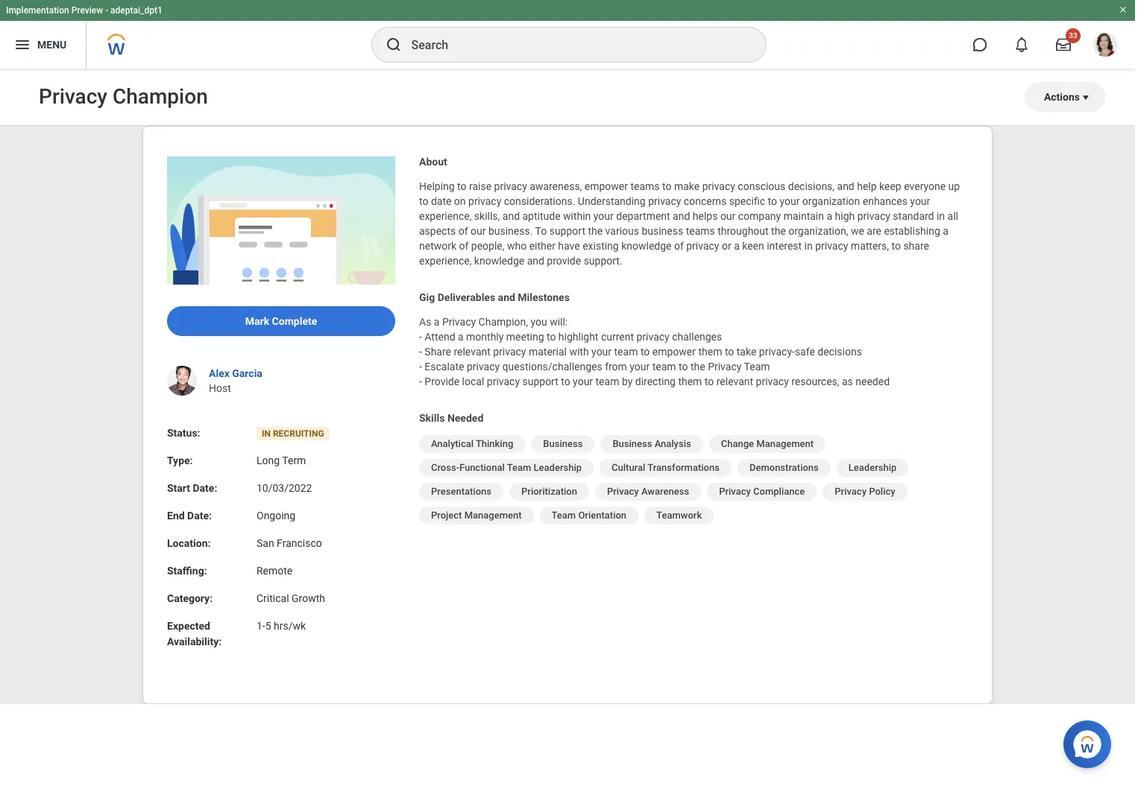 Task type: describe. For each thing, give the bounding box(es) containing it.
privacy for privacy awareness
[[607, 486, 639, 497]]

teamwork
[[656, 510, 702, 521]]

actions button
[[1025, 82, 1105, 112]]

keep
[[879, 180, 902, 192]]

decisions
[[818, 346, 862, 358]]

0 horizontal spatial team
[[507, 462, 531, 474]]

complete
[[272, 316, 317, 328]]

garcia
[[232, 368, 262, 380]]

enhances
[[863, 195, 908, 207]]

san francisco
[[257, 538, 322, 550]]

alex garcia link
[[209, 368, 262, 380]]

remote
[[257, 565, 293, 577]]

staffing:
[[167, 565, 207, 577]]

aptitude
[[522, 210, 561, 222]]

0 vertical spatial our
[[720, 210, 736, 222]]

- left the provide
[[419, 376, 422, 388]]

and left helps
[[673, 210, 690, 222]]

to
[[535, 225, 547, 237]]

a down organization
[[827, 210, 832, 222]]

adeptai_dpt1
[[110, 5, 162, 16]]

standard
[[893, 210, 934, 222]]

resources,
[[792, 376, 839, 388]]

share
[[425, 346, 451, 358]]

alex
[[209, 368, 230, 380]]

questions/challenges
[[502, 361, 602, 373]]

analytical thinking
[[431, 439, 513, 450]]

cultural
[[612, 462, 645, 474]]

notifications large image
[[1014, 37, 1029, 52]]

business for business analysis
[[613, 439, 652, 450]]

of right aspects
[[458, 225, 468, 237]]

as
[[419, 316, 431, 328]]

material
[[529, 346, 567, 358]]

prioritization
[[521, 486, 577, 497]]

highlight
[[559, 331, 599, 343]]

cross-functional team leadership
[[431, 462, 582, 474]]

privacy up local
[[467, 361, 500, 373]]

raise
[[469, 180, 492, 192]]

presentations
[[431, 486, 492, 497]]

date
[[431, 195, 452, 207]]

challenges
[[672, 331, 722, 343]]

needed
[[447, 412, 484, 424]]

awareness
[[641, 486, 689, 497]]

establishing
[[884, 225, 940, 237]]

demonstrations
[[750, 462, 819, 474]]

privacy compliance
[[719, 486, 805, 497]]

about
[[419, 156, 447, 168]]

expected
[[167, 621, 210, 633]]

cross-
[[431, 462, 459, 474]]

2 experience, from the top
[[419, 255, 472, 267]]

francisco
[[277, 538, 322, 550]]

- inside menu banner
[[105, 5, 108, 16]]

growth
[[292, 593, 325, 605]]

justify image
[[13, 36, 31, 54]]

privacy up the attend
[[442, 316, 476, 328]]

privacy down meeting on the top left of the page
[[493, 346, 526, 358]]

provide
[[425, 376, 460, 388]]

all
[[948, 210, 958, 222]]

1 horizontal spatial knowledge
[[621, 240, 672, 252]]

team inside as a privacy champion, you will: - attend a monthly meeting to highlight current privacy challenges - share relevant privacy material with your team to empower them to take privacy-safe decisions - escalate privacy questions/challenges from your team to the privacy team - provide local privacy support to your team by directing them to relevant privacy resources, as needed
[[744, 361, 770, 373]]

- left share
[[419, 346, 422, 358]]

your up maintain
[[780, 195, 800, 207]]

project
[[431, 510, 462, 521]]

management for project management
[[464, 510, 522, 521]]

attend
[[425, 331, 455, 343]]

the inside as a privacy champion, you will: - attend a monthly meeting to highlight current privacy challenges - share relevant privacy material with your team to empower them to take privacy-safe decisions - escalate privacy questions/challenges from your team to the privacy team - provide local privacy support to your team by directing them to relevant privacy resources, as needed
[[691, 361, 705, 373]]

high
[[835, 210, 855, 222]]

conscious
[[738, 180, 786, 192]]

and up organization
[[837, 180, 855, 192]]

1 leadership from the left
[[534, 462, 582, 474]]

empower inside helping to raise privacy awareness, empower teams to make privacy conscious decisions, and help keep everyone up to date on privacy considerations. understanding privacy concerns specific to your organization enhances your experience, skills, and aptitude within your department and helps our company maintain a high privacy standard in all aspects of our business. to support the various business teams throughout the organization, we are establishing a network of people, who either have existing knowledge of privacy or a keen interest in privacy matters, to share experience, knowledge and provide support.
[[585, 180, 628, 192]]

status:
[[167, 427, 200, 439]]

implementation preview -   adeptai_dpt1
[[6, 5, 162, 16]]

start
[[167, 483, 190, 495]]

escalate
[[425, 361, 464, 373]]

specific
[[729, 195, 765, 207]]

1 horizontal spatial relevant
[[717, 376, 753, 388]]

privacy for privacy policy
[[835, 486, 867, 497]]

- left 'escalate'
[[419, 361, 422, 373]]

privacy right local
[[487, 376, 520, 388]]

1 horizontal spatial team
[[552, 510, 576, 521]]

decisions,
[[788, 180, 835, 192]]

team orientation
[[552, 510, 627, 521]]

from
[[605, 361, 627, 373]]

Search Workday  search field
[[411, 28, 735, 61]]

matters,
[[851, 240, 889, 252]]

maintain
[[784, 210, 824, 222]]

a right or
[[734, 240, 740, 252]]

on
[[454, 195, 466, 207]]

privacy down privacy-
[[756, 376, 789, 388]]

menu
[[37, 39, 67, 50]]

empower inside as a privacy champion, you will: - attend a monthly meeting to highlight current privacy challenges - share relevant privacy material with your team to empower them to take privacy-safe decisions - escalate privacy questions/challenges from your team to the privacy team - provide local privacy support to your team by directing them to relevant privacy resources, as needed
[[652, 346, 696, 358]]

will:
[[550, 316, 568, 328]]

privacy left or
[[686, 240, 719, 252]]

organization,
[[789, 225, 848, 237]]

and up business.
[[503, 210, 520, 222]]

skills needed
[[419, 412, 484, 424]]

1 vertical spatial team
[[652, 361, 676, 373]]

0 vertical spatial them
[[698, 346, 722, 358]]

analytical
[[431, 439, 474, 450]]

location:
[[167, 538, 211, 550]]

safe
[[795, 346, 815, 358]]

with
[[569, 346, 589, 358]]

we
[[851, 225, 864, 237]]

implementation
[[6, 5, 69, 16]]

5
[[265, 621, 271, 633]]

0 horizontal spatial the
[[588, 225, 603, 237]]

support inside as a privacy champion, you will: - attend a monthly meeting to highlight current privacy challenges - share relevant privacy material with your team to empower them to take privacy-safe decisions - escalate privacy questions/challenges from your team to the privacy team - provide local privacy support to your team by directing them to relevant privacy resources, as needed
[[522, 376, 558, 388]]

department
[[616, 210, 670, 222]]

start date:
[[167, 483, 217, 495]]

current
[[601, 331, 634, 343]]

search image
[[384, 36, 402, 54]]



Task type: locate. For each thing, give the bounding box(es) containing it.
everyone
[[904, 180, 946, 192]]

management for change management
[[756, 439, 814, 450]]

1 horizontal spatial our
[[720, 210, 736, 222]]

throughout
[[718, 225, 769, 237]]

privacy right "current"
[[637, 331, 670, 343]]

make
[[674, 180, 700, 192]]

0 horizontal spatial empower
[[585, 180, 628, 192]]

privacy down take
[[708, 361, 742, 373]]

deliverables
[[438, 292, 495, 304]]

0 horizontal spatial management
[[464, 510, 522, 521]]

1 vertical spatial teams
[[686, 225, 715, 237]]

end
[[167, 510, 185, 522]]

0 vertical spatial teams
[[631, 180, 660, 192]]

skills,
[[474, 210, 500, 222]]

by
[[622, 376, 633, 388]]

10/03/2022
[[257, 483, 312, 495]]

- right preview
[[105, 5, 108, 16]]

mark complete button
[[167, 307, 395, 336]]

them right directing
[[678, 376, 702, 388]]

2 business from the left
[[613, 439, 652, 450]]

support up the have
[[549, 225, 585, 237]]

close environment banner image
[[1119, 5, 1128, 14]]

ongoing
[[257, 510, 295, 522]]

business
[[543, 439, 583, 450], [613, 439, 652, 450]]

various
[[605, 225, 639, 237]]

support.
[[584, 255, 622, 267]]

considerations.
[[504, 195, 575, 207]]

privacy up concerns
[[702, 180, 735, 192]]

analysis
[[655, 439, 691, 450]]

1 vertical spatial team
[[507, 462, 531, 474]]

profile logan mcneil image
[[1093, 33, 1117, 60]]

thinking
[[476, 439, 513, 450]]

your
[[780, 195, 800, 207], [910, 195, 930, 207], [594, 210, 614, 222], [592, 346, 612, 358], [630, 361, 650, 373], [573, 376, 593, 388]]

or
[[722, 240, 731, 252]]

in down organization,
[[804, 240, 813, 252]]

up
[[948, 180, 960, 192]]

1 vertical spatial our
[[471, 225, 486, 237]]

management down "presentations"
[[464, 510, 522, 521]]

date:
[[193, 483, 217, 495], [187, 510, 212, 522]]

privacy for privacy compliance
[[719, 486, 751, 497]]

privacy down cultural
[[607, 486, 639, 497]]

privacy right raise
[[494, 180, 527, 192]]

keen
[[742, 240, 764, 252]]

1 horizontal spatial leadership
[[849, 462, 897, 474]]

team down prioritization
[[552, 510, 576, 521]]

1 vertical spatial in
[[804, 240, 813, 252]]

- down as
[[419, 331, 422, 343]]

0 horizontal spatial our
[[471, 225, 486, 237]]

the up interest
[[771, 225, 786, 237]]

long term
[[257, 455, 306, 467]]

teams up "department" on the right top of the page
[[631, 180, 660, 192]]

0 horizontal spatial knowledge
[[474, 255, 524, 267]]

type:
[[167, 455, 193, 467]]

1 horizontal spatial teams
[[686, 225, 715, 237]]

your down everyone
[[910, 195, 930, 207]]

company
[[738, 210, 781, 222]]

knowledge down business
[[621, 240, 672, 252]]

1 horizontal spatial management
[[756, 439, 814, 450]]

0 vertical spatial team
[[744, 361, 770, 373]]

privacy left policy
[[835, 486, 867, 497]]

date: for end date:
[[187, 510, 212, 522]]

provide
[[547, 255, 581, 267]]

who
[[507, 240, 527, 252]]

privacy
[[442, 316, 476, 328], [708, 361, 742, 373], [607, 486, 639, 497], [719, 486, 751, 497], [835, 486, 867, 497]]

cultural transformations
[[612, 462, 720, 474]]

1 business from the left
[[543, 439, 583, 450]]

your up 'by'
[[630, 361, 650, 373]]

1 horizontal spatial empower
[[652, 346, 696, 358]]

0 vertical spatial empower
[[585, 180, 628, 192]]

2 horizontal spatial the
[[771, 225, 786, 237]]

our down the skills,
[[471, 225, 486, 237]]

gig deliverables and milestones
[[419, 292, 570, 304]]

your down with at the top of the page
[[573, 376, 593, 388]]

33 button
[[1047, 28, 1081, 61]]

privacy awareness
[[607, 486, 689, 497]]

preview
[[71, 5, 103, 16]]

your up the from
[[592, 346, 612, 358]]

0 vertical spatial experience,
[[419, 210, 472, 222]]

term
[[282, 455, 306, 467]]

the up existing
[[588, 225, 603, 237]]

of left people,
[[459, 240, 469, 252]]

1 horizontal spatial the
[[691, 361, 705, 373]]

caret down image
[[1080, 92, 1092, 104]]

inbox large image
[[1056, 37, 1071, 52]]

a right the attend
[[458, 331, 464, 343]]

business up prioritization
[[543, 439, 583, 450]]

1-
[[257, 621, 265, 633]]

empower up understanding
[[585, 180, 628, 192]]

date: right start
[[193, 483, 217, 495]]

needed
[[856, 376, 890, 388]]

share
[[904, 240, 929, 252]]

2 horizontal spatial team
[[744, 361, 770, 373]]

privacy up the skills,
[[468, 195, 501, 207]]

1 vertical spatial relevant
[[717, 376, 753, 388]]

0 vertical spatial team
[[614, 346, 638, 358]]

change
[[721, 439, 754, 450]]

in left the all
[[937, 210, 945, 222]]

hrs/wk
[[274, 621, 306, 633]]

0 vertical spatial management
[[756, 439, 814, 450]]

and down either
[[527, 255, 544, 267]]

1 horizontal spatial in
[[937, 210, 945, 222]]

helping
[[419, 180, 455, 192]]

2 vertical spatial team
[[596, 376, 619, 388]]

33
[[1069, 31, 1078, 40]]

a down the all
[[943, 225, 949, 237]]

leadership up privacy policy
[[849, 462, 897, 474]]

san
[[257, 538, 274, 550]]

0 horizontal spatial leadership
[[534, 462, 582, 474]]

0 vertical spatial relevant
[[454, 346, 491, 358]]

orientation
[[578, 510, 627, 521]]

menu button
[[0, 21, 86, 69]]

recruiting
[[273, 429, 324, 439]]

1 vertical spatial them
[[678, 376, 702, 388]]

1 experience, from the top
[[419, 210, 472, 222]]

actions
[[1044, 91, 1080, 103]]

compliance
[[753, 486, 805, 497]]

and
[[837, 180, 855, 192], [503, 210, 520, 222], [673, 210, 690, 222], [527, 255, 544, 267], [498, 292, 515, 304]]

in recruiting
[[262, 429, 324, 439]]

0 vertical spatial date:
[[193, 483, 217, 495]]

leadership up prioritization
[[534, 462, 582, 474]]

privacy up "department" on the right top of the page
[[648, 195, 681, 207]]

date: for start date:
[[193, 483, 217, 495]]

in
[[937, 210, 945, 222], [804, 240, 813, 252]]

within
[[563, 210, 591, 222]]

teams
[[631, 180, 660, 192], [686, 225, 715, 237]]

network
[[419, 240, 457, 252]]

1 vertical spatial knowledge
[[474, 255, 524, 267]]

1 vertical spatial support
[[522, 376, 558, 388]]

support inside helping to raise privacy awareness, empower teams to make privacy conscious decisions, and help keep everyone up to date on privacy considerations. understanding privacy concerns specific to your organization enhances your experience, skills, and aptitude within your department and helps our company maintain a high privacy standard in all aspects of our business. to support the various business teams throughout the organization, we are establishing a network of people, who either have existing knowledge of privacy or a keen interest in privacy matters, to share experience, knowledge and provide support.
[[549, 225, 585, 237]]

have
[[558, 240, 580, 252]]

business up cultural
[[613, 439, 652, 450]]

helping to raise privacy awareness, empower teams to make privacy conscious decisions, and help keep everyone up to date on privacy considerations. understanding privacy concerns specific to your organization enhances your experience, skills, and aptitude within your department and helps our company maintain a high privacy standard in all aspects of our business. to support the various business teams throughout the organization, we are establishing a network of people, who either have existing knowledge of privacy or a keen interest in privacy matters, to share experience, knowledge and provide support.
[[419, 180, 963, 267]]

management up demonstrations
[[756, 439, 814, 450]]

team down "current"
[[614, 346, 638, 358]]

1 vertical spatial experience,
[[419, 255, 472, 267]]

change management
[[721, 439, 814, 450]]

privacy up are
[[857, 210, 890, 222]]

of down business
[[674, 240, 684, 252]]

team down thinking on the left
[[507, 462, 531, 474]]

our up throughout
[[720, 210, 736, 222]]

a right as
[[434, 316, 440, 328]]

relevant down take
[[717, 376, 753, 388]]

of
[[458, 225, 468, 237], [459, 240, 469, 252], [674, 240, 684, 252]]

end date:
[[167, 510, 212, 522]]

privacy down organization,
[[815, 240, 848, 252]]

team down the from
[[596, 376, 619, 388]]

privacy-
[[759, 346, 795, 358]]

existing
[[583, 240, 619, 252]]

menu banner
[[0, 0, 1135, 69]]

availability:
[[167, 636, 222, 648]]

1 horizontal spatial business
[[613, 439, 652, 450]]

1 vertical spatial management
[[464, 510, 522, 521]]

empower down challenges at the right top
[[652, 346, 696, 358]]

experience,
[[419, 210, 472, 222], [419, 255, 472, 267]]

expected availability:
[[167, 621, 222, 648]]

0 vertical spatial support
[[549, 225, 585, 237]]

2 vertical spatial team
[[552, 510, 576, 521]]

team
[[744, 361, 770, 373], [507, 462, 531, 474], [552, 510, 576, 521]]

experience, down the "network"
[[419, 255, 472, 267]]

0 vertical spatial knowledge
[[621, 240, 672, 252]]

1 vertical spatial empower
[[652, 346, 696, 358]]

teams down helps
[[686, 225, 715, 237]]

team up directing
[[652, 361, 676, 373]]

them down challenges at the right top
[[698, 346, 722, 358]]

local
[[462, 376, 484, 388]]

date: right end
[[187, 510, 212, 522]]

host
[[209, 383, 231, 395]]

privacy left compliance
[[719, 486, 751, 497]]

0 horizontal spatial relevant
[[454, 346, 491, 358]]

0 horizontal spatial teams
[[631, 180, 660, 192]]

experience, down the date
[[419, 210, 472, 222]]

0 vertical spatial in
[[937, 210, 945, 222]]

mark
[[245, 316, 269, 328]]

0 horizontal spatial business
[[543, 439, 583, 450]]

1 vertical spatial date:
[[187, 510, 212, 522]]

are
[[867, 225, 882, 237]]

team down take
[[744, 361, 770, 373]]

knowledge down people,
[[474, 255, 524, 267]]

2 leadership from the left
[[849, 462, 897, 474]]

the down challenges at the right top
[[691, 361, 705, 373]]

your down understanding
[[594, 210, 614, 222]]

business for business
[[543, 439, 583, 450]]

0 horizontal spatial in
[[804, 240, 813, 252]]

relevant down monthly on the left of page
[[454, 346, 491, 358]]

business
[[642, 225, 683, 237]]

organization
[[802, 195, 860, 207]]

support down the questions/challenges
[[522, 376, 558, 388]]

empower
[[585, 180, 628, 192], [652, 346, 696, 358]]

as
[[842, 376, 853, 388]]

milestones
[[518, 292, 570, 304]]

long
[[257, 455, 280, 467]]

and up champion, on the left of the page
[[498, 292, 515, 304]]

interest
[[767, 240, 802, 252]]



Task type: vqa. For each thing, say whether or not it's contained in the screenshot.
Skills
yes



